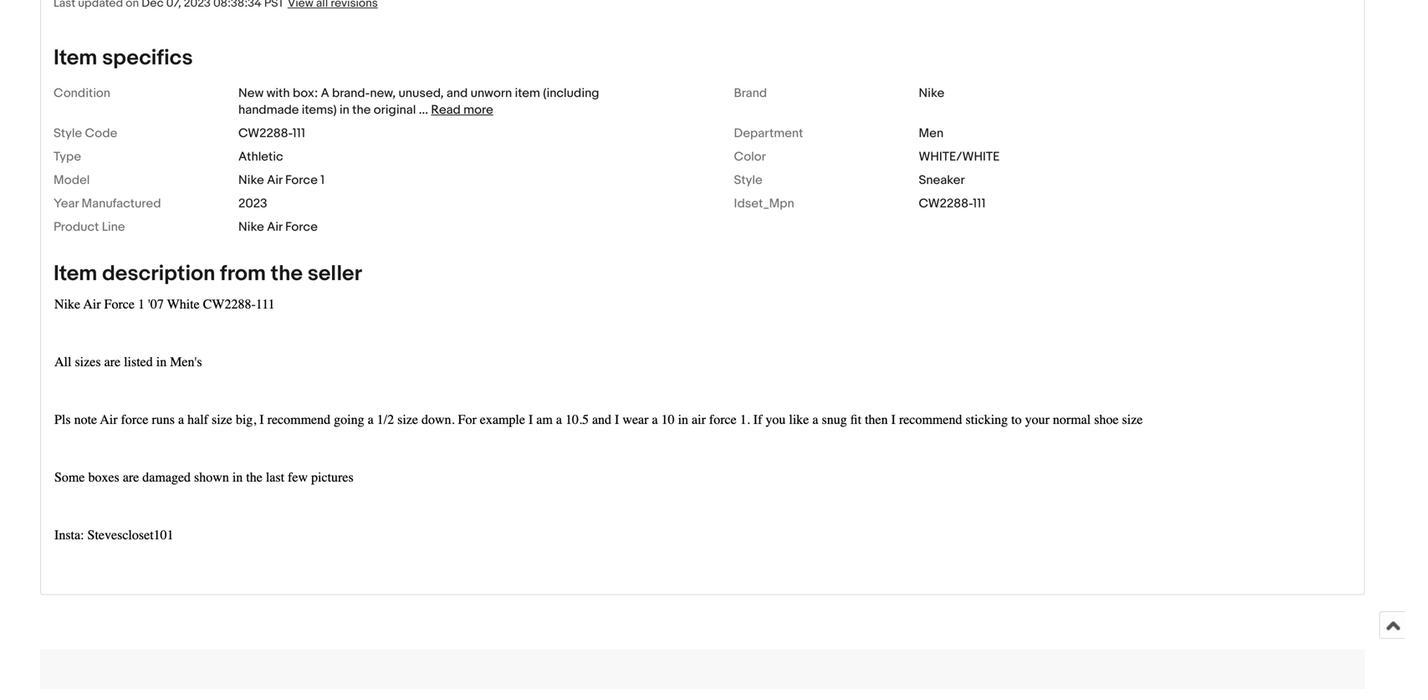 Task type: locate. For each thing, give the bounding box(es) containing it.
0 vertical spatial force
[[285, 173, 318, 188]]

2 vertical spatial nike
[[239, 220, 264, 235]]

style down color
[[734, 173, 763, 188]]

1 horizontal spatial style
[[734, 173, 763, 188]]

product line
[[54, 220, 125, 235]]

2 force from the top
[[285, 220, 318, 235]]

1 vertical spatial cw2288-
[[919, 196, 973, 211]]

1 force from the top
[[285, 173, 318, 188]]

white/white
[[919, 150, 1000, 165]]

nike for nike air force 1
[[239, 173, 264, 188]]

force left the 1
[[285, 173, 318, 188]]

1 vertical spatial air
[[267, 220, 283, 235]]

0 vertical spatial air
[[267, 173, 283, 188]]

1 horizontal spatial cw2288-
[[919, 196, 973, 211]]

item up condition
[[54, 45, 97, 71]]

item down product
[[54, 261, 97, 287]]

0 vertical spatial item
[[54, 45, 97, 71]]

the
[[352, 103, 371, 118], [271, 261, 303, 287]]

color
[[734, 150, 766, 165]]

0 horizontal spatial the
[[271, 261, 303, 287]]

a
[[321, 86, 329, 101]]

air down 2023
[[267, 220, 283, 235]]

item for item description from the seller
[[54, 261, 97, 287]]

0 vertical spatial nike
[[919, 86, 945, 101]]

model
[[54, 173, 90, 188]]

1 vertical spatial cw2288-111
[[919, 196, 986, 211]]

cw2288- down handmade
[[239, 126, 293, 141]]

1 horizontal spatial 111
[[973, 196, 986, 211]]

(including
[[543, 86, 600, 101]]

0 horizontal spatial cw2288-
[[239, 126, 293, 141]]

cw2288-111 down sneaker
[[919, 196, 986, 211]]

nike up 2023
[[239, 173, 264, 188]]

cw2288-111
[[239, 126, 305, 141], [919, 196, 986, 211]]

more
[[464, 103, 494, 118]]

air down athletic
[[267, 173, 283, 188]]

box:
[[293, 86, 318, 101]]

1 vertical spatial style
[[734, 173, 763, 188]]

department
[[734, 126, 804, 141]]

item
[[515, 86, 541, 101]]

0 vertical spatial cw2288-111
[[239, 126, 305, 141]]

unused,
[[399, 86, 444, 101]]

item
[[54, 45, 97, 71], [54, 261, 97, 287]]

1 vertical spatial nike
[[239, 173, 264, 188]]

0 horizontal spatial 111
[[293, 126, 305, 141]]

nike up men
[[919, 86, 945, 101]]

manufactured
[[82, 196, 161, 211]]

force down 'nike air force 1'
[[285, 220, 318, 235]]

nike
[[919, 86, 945, 101], [239, 173, 264, 188], [239, 220, 264, 235]]

2 air from the top
[[267, 220, 283, 235]]

style up type
[[54, 126, 82, 141]]

cw2288- for idset_mpn
[[919, 196, 973, 211]]

...
[[419, 103, 428, 118]]

0 vertical spatial the
[[352, 103, 371, 118]]

1 vertical spatial item
[[54, 261, 97, 287]]

nike down 2023
[[239, 220, 264, 235]]

0 horizontal spatial cw2288-111
[[239, 126, 305, 141]]

description
[[102, 261, 215, 287]]

111 for style code
[[293, 126, 305, 141]]

year
[[54, 196, 79, 211]]

1 vertical spatial force
[[285, 220, 318, 235]]

from
[[220, 261, 266, 287]]

0 vertical spatial cw2288-
[[239, 126, 293, 141]]

111 down the items)
[[293, 126, 305, 141]]

1 air from the top
[[267, 173, 283, 188]]

1 vertical spatial the
[[271, 261, 303, 287]]

athletic
[[239, 150, 283, 165]]

1 item from the top
[[54, 45, 97, 71]]

111
[[293, 126, 305, 141], [973, 196, 986, 211]]

cw2288- down sneaker
[[919, 196, 973, 211]]

2 item from the top
[[54, 261, 97, 287]]

the right in
[[352, 103, 371, 118]]

cw2288- for style code
[[239, 126, 293, 141]]

cw2288-111 down handmade
[[239, 126, 305, 141]]

style
[[54, 126, 82, 141], [734, 173, 763, 188]]

0 horizontal spatial style
[[54, 126, 82, 141]]

the right from at the left top of the page
[[271, 261, 303, 287]]

1 vertical spatial 111
[[973, 196, 986, 211]]

1
[[321, 173, 325, 188]]

nike air force 1
[[239, 173, 325, 188]]

style for style
[[734, 173, 763, 188]]

air
[[267, 173, 283, 188], [267, 220, 283, 235]]

force
[[285, 173, 318, 188], [285, 220, 318, 235]]

cw2288-
[[239, 126, 293, 141], [919, 196, 973, 211]]

brand
[[734, 86, 767, 101]]

unworn
[[471, 86, 512, 101]]

1 horizontal spatial cw2288-111
[[919, 196, 986, 211]]

style code
[[54, 126, 117, 141]]

nike for nike air force
[[239, 220, 264, 235]]

read
[[431, 103, 461, 118]]

0 vertical spatial 111
[[293, 126, 305, 141]]

0 vertical spatial style
[[54, 126, 82, 141]]

1 horizontal spatial the
[[352, 103, 371, 118]]

111 down white/white
[[973, 196, 986, 211]]

seller
[[308, 261, 362, 287]]

new with box: a brand-new, unused, and unworn item (including handmade items) in the original ...
[[239, 86, 600, 118]]

read more button
[[431, 103, 494, 118]]



Task type: describe. For each thing, give the bounding box(es) containing it.
original
[[374, 103, 416, 118]]

with
[[267, 86, 290, 101]]

new,
[[370, 86, 396, 101]]

sneaker
[[919, 173, 965, 188]]

line
[[102, 220, 125, 235]]

condition
[[54, 86, 110, 101]]

air for nike air force
[[267, 220, 283, 235]]

item description from the seller
[[54, 261, 362, 287]]

and
[[447, 86, 468, 101]]

specifics
[[102, 45, 193, 71]]

product
[[54, 220, 99, 235]]

2023
[[239, 196, 267, 211]]

111 for idset_mpn
[[973, 196, 986, 211]]

brand-
[[332, 86, 370, 101]]

code
[[85, 126, 117, 141]]

force for nike air force
[[285, 220, 318, 235]]

read more
[[431, 103, 494, 118]]

handmade
[[239, 103, 299, 118]]

force for nike air force 1
[[285, 173, 318, 188]]

the inside new with box: a brand-new, unused, and unworn item (including handmade items) in the original ...
[[352, 103, 371, 118]]

item specifics
[[54, 45, 193, 71]]

year manufactured
[[54, 196, 161, 211]]

new
[[239, 86, 264, 101]]

nike for nike
[[919, 86, 945, 101]]

cw2288-111 for idset_mpn
[[919, 196, 986, 211]]

style for style code
[[54, 126, 82, 141]]

item for item specifics
[[54, 45, 97, 71]]

nike air force
[[239, 220, 318, 235]]

men
[[919, 126, 944, 141]]

air for nike air force 1
[[267, 173, 283, 188]]

idset_mpn
[[734, 196, 795, 211]]

in
[[340, 103, 350, 118]]

items)
[[302, 103, 337, 118]]

cw2288-111 for style code
[[239, 126, 305, 141]]

type
[[54, 150, 81, 165]]



Task type: vqa. For each thing, say whether or not it's contained in the screenshot.
How can we help you today? HOW
no



